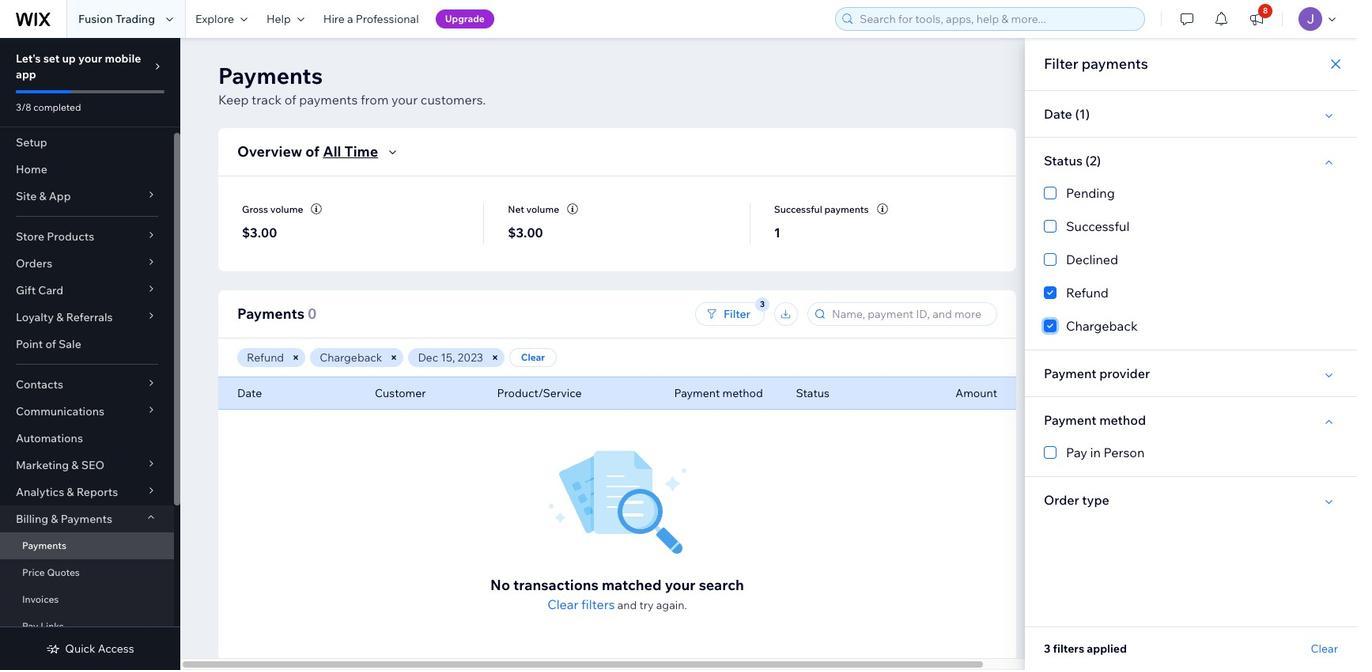 Task type: describe. For each thing, give the bounding box(es) containing it.
date for date (1)
[[1045, 106, 1073, 122]]

search
[[699, 576, 745, 594]]

in
[[1091, 445, 1102, 461]]

gift
[[16, 283, 36, 298]]

point of sale
[[16, 337, 81, 351]]

overview
[[237, 142, 302, 161]]

sidebar element
[[0, 38, 180, 670]]

date (1)
[[1045, 106, 1091, 122]]

order
[[1045, 492, 1080, 508]]

from
[[361, 92, 389, 108]]

1 vertical spatial payment method
[[1045, 412, 1147, 428]]

payments inside dropdown button
[[61, 512, 112, 526]]

keep
[[218, 92, 249, 108]]

payments inside payments keep track of payments from your customers.
[[299, 92, 358, 108]]

payments link
[[0, 533, 174, 559]]

pay for pay links
[[22, 620, 38, 632]]

loyalty & referrals
[[16, 310, 113, 324]]

8
[[1264, 6, 1269, 16]]

net
[[508, 203, 525, 215]]

quotes
[[47, 567, 80, 578]]

& for billing
[[51, 512, 58, 526]]

1
[[774, 225, 781, 241]]

1 vertical spatial payment
[[675, 386, 720, 400]]

pending
[[1067, 185, 1116, 201]]

customers.
[[421, 92, 486, 108]]

payments for successful payments
[[825, 203, 869, 215]]

no transactions matched your search clear filters and try again.
[[491, 576, 745, 613]]

analytics
[[16, 485, 64, 499]]

automations
[[16, 431, 83, 446]]

filters inside no transactions matched your search clear filters and try again.
[[582, 597, 615, 613]]

upgrade button
[[436, 9, 494, 28]]

all time button
[[323, 142, 402, 161]]

3/8
[[16, 101, 31, 113]]

15,
[[441, 351, 455, 365]]

0 vertical spatial payment
[[1045, 366, 1097, 381]]

a
[[347, 12, 353, 26]]

filter for filter
[[724, 307, 751, 321]]

pay in person
[[1067, 445, 1145, 461]]

card
[[38, 283, 63, 298]]

orders button
[[0, 250, 174, 277]]

transactions
[[514, 576, 599, 594]]

filter payments
[[1045, 55, 1149, 73]]

clear for top clear button
[[521, 351, 545, 363]]

billing
[[16, 512, 48, 526]]

sale
[[59, 337, 81, 351]]

price quotes link
[[0, 559, 174, 586]]

gift card
[[16, 283, 63, 298]]

help
[[267, 12, 291, 26]]

hire a professional link
[[314, 0, 429, 38]]

setup
[[16, 135, 47, 150]]

status for status (2)
[[1045, 153, 1083, 169]]

invoices
[[22, 594, 59, 605]]

provider
[[1100, 366, 1151, 381]]

status for status
[[797, 386, 830, 400]]

Declined checkbox
[[1045, 250, 1339, 269]]

all time
[[323, 142, 378, 161]]

site & app
[[16, 189, 71, 203]]

quick
[[65, 642, 95, 656]]

setup link
[[0, 129, 174, 156]]

marketing & seo button
[[0, 452, 174, 479]]

analytics & reports button
[[0, 479, 174, 506]]

clear filters button
[[548, 595, 615, 614]]

home link
[[0, 156, 174, 183]]

chargeback inside option
[[1067, 318, 1138, 334]]

all
[[323, 142, 341, 161]]

& for analytics
[[67, 485, 74, 499]]

clear inside no transactions matched your search clear filters and try again.
[[548, 597, 579, 613]]

marketing
[[16, 458, 69, 472]]

$3.00 for net
[[508, 225, 543, 241]]

gross
[[242, 203, 268, 215]]

point of sale link
[[0, 331, 174, 358]]

dec 15, 2023
[[418, 351, 483, 365]]

store products
[[16, 229, 94, 244]]

volume for net volume
[[527, 203, 560, 215]]

mobile
[[105, 51, 141, 66]]

amount
[[956, 386, 998, 400]]

0 vertical spatial clear button
[[510, 348, 557, 367]]

applied
[[1088, 642, 1128, 656]]

0 vertical spatial payment method
[[675, 386, 763, 400]]

let's
[[16, 51, 41, 66]]

let's set up your mobile app
[[16, 51, 141, 82]]

of for overview of
[[306, 142, 320, 161]]

overview of
[[237, 142, 320, 161]]

your for no
[[665, 576, 696, 594]]

quick access button
[[46, 642, 134, 656]]

invoices link
[[0, 586, 174, 613]]

pay for pay in person
[[1067, 445, 1088, 461]]

seo
[[81, 458, 105, 472]]

payments keep track of payments from your customers.
[[218, 62, 486, 108]]

professional
[[356, 12, 419, 26]]

filter button
[[696, 302, 765, 326]]

declined
[[1067, 252, 1119, 267]]

1 vertical spatial method
[[1100, 412, 1147, 428]]

price quotes
[[22, 567, 80, 578]]

payment provider
[[1045, 366, 1151, 381]]

orders
[[16, 256, 52, 271]]

no
[[491, 576, 510, 594]]

dec
[[418, 351, 439, 365]]

site
[[16, 189, 37, 203]]

date for date
[[237, 386, 262, 400]]

customer
[[375, 386, 426, 400]]

your inside payments keep track of payments from your customers.
[[392, 92, 418, 108]]



Task type: locate. For each thing, give the bounding box(es) containing it.
of
[[285, 92, 296, 108], [306, 142, 320, 161], [45, 337, 56, 351]]

1 horizontal spatial status
[[1045, 153, 1083, 169]]

refund
[[1067, 285, 1109, 301], [247, 351, 284, 365]]

order type
[[1045, 492, 1110, 508]]

automations link
[[0, 425, 174, 452]]

help button
[[257, 0, 314, 38]]

1 vertical spatial pay
[[22, 620, 38, 632]]

1 horizontal spatial filter
[[1045, 55, 1079, 73]]

price
[[22, 567, 45, 578]]

1 horizontal spatial payment method
[[1045, 412, 1147, 428]]

of inside sidebar element
[[45, 337, 56, 351]]

payments left the 0
[[237, 305, 305, 323]]

1 vertical spatial of
[[306, 142, 320, 161]]

payments up track
[[218, 62, 323, 89]]

your inside no transactions matched your search clear filters and try again.
[[665, 576, 696, 594]]

your
[[78, 51, 102, 66], [392, 92, 418, 108], [665, 576, 696, 594]]

0 vertical spatial payments
[[1082, 55, 1149, 73]]

Search for tools, apps, help & more... field
[[855, 8, 1140, 30]]

1 vertical spatial successful
[[1067, 218, 1130, 234]]

0 vertical spatial filter
[[1045, 55, 1079, 73]]

2 vertical spatial of
[[45, 337, 56, 351]]

chargeback up customer
[[320, 351, 383, 365]]

payment method
[[675, 386, 763, 400], [1045, 412, 1147, 428]]

track
[[252, 92, 282, 108]]

pay left in
[[1067, 445, 1088, 461]]

upgrade
[[445, 13, 485, 25]]

loyalty & referrals button
[[0, 304, 174, 331]]

products
[[47, 229, 94, 244]]

1 horizontal spatial refund
[[1067, 285, 1109, 301]]

0 vertical spatial of
[[285, 92, 296, 108]]

Successful checkbox
[[1045, 217, 1339, 236]]

chargeback up payment provider
[[1067, 318, 1138, 334]]

app
[[16, 67, 36, 82]]

1 horizontal spatial chargeback
[[1067, 318, 1138, 334]]

0 horizontal spatial payments
[[299, 92, 358, 108]]

communications
[[16, 404, 105, 419]]

fusion trading
[[78, 12, 155, 26]]

payments
[[1082, 55, 1149, 73], [299, 92, 358, 108], [825, 203, 869, 215]]

1 vertical spatial clear
[[548, 597, 579, 613]]

1 vertical spatial your
[[392, 92, 418, 108]]

communications button
[[0, 398, 174, 425]]

0 horizontal spatial volume
[[271, 203, 303, 215]]

1 horizontal spatial volume
[[527, 203, 560, 215]]

3 filters applied
[[1045, 642, 1128, 656]]

up
[[62, 51, 76, 66]]

0 horizontal spatial of
[[45, 337, 56, 351]]

0 horizontal spatial chargeback
[[320, 351, 383, 365]]

loyalty
[[16, 310, 54, 324]]

point
[[16, 337, 43, 351]]

2 horizontal spatial of
[[306, 142, 320, 161]]

refund inside checkbox
[[1067, 285, 1109, 301]]

successful up declined
[[1067, 218, 1130, 234]]

payments
[[218, 62, 323, 89], [237, 305, 305, 323], [61, 512, 112, 526], [22, 540, 66, 552]]

payments inside payments keep track of payments from your customers.
[[218, 62, 323, 89]]

2 volume from the left
[[527, 203, 560, 215]]

hire
[[324, 12, 345, 26]]

1 horizontal spatial clear button
[[1312, 642, 1339, 656]]

0 horizontal spatial status
[[797, 386, 830, 400]]

& left seo
[[71, 458, 79, 472]]

1 vertical spatial filter
[[724, 307, 751, 321]]

time
[[345, 142, 378, 161]]

& for loyalty
[[56, 310, 64, 324]]

1 horizontal spatial pay
[[1067, 445, 1088, 461]]

2 vertical spatial clear
[[1312, 642, 1339, 656]]

payments for payments keep track of payments from your customers.
[[218, 62, 323, 89]]

person
[[1104, 445, 1145, 461]]

1 vertical spatial payments
[[299, 92, 358, 108]]

$3.00 for gross
[[242, 225, 277, 241]]

0 horizontal spatial filter
[[724, 307, 751, 321]]

0 vertical spatial filters
[[582, 597, 615, 613]]

refund down "payments 0"
[[247, 351, 284, 365]]

1 horizontal spatial clear
[[548, 597, 579, 613]]

gross volume
[[242, 203, 303, 215]]

0 vertical spatial date
[[1045, 106, 1073, 122]]

0 vertical spatial successful
[[774, 203, 823, 215]]

1 vertical spatial date
[[237, 386, 262, 400]]

& for marketing
[[71, 458, 79, 472]]

pay links
[[22, 620, 64, 632]]

successful payments
[[774, 203, 869, 215]]

2 horizontal spatial your
[[665, 576, 696, 594]]

and
[[618, 598, 637, 613]]

Name, payment ID, and more field
[[828, 303, 992, 325]]

net volume
[[508, 203, 560, 215]]

site & app button
[[0, 183, 174, 210]]

status
[[1045, 153, 1083, 169], [797, 386, 830, 400]]

try
[[640, 598, 654, 613]]

successful inside checkbox
[[1067, 218, 1130, 234]]

filter for filter payments
[[1045, 55, 1079, 73]]

clear for clear button to the right
[[1312, 642, 1339, 656]]

1 volume from the left
[[271, 203, 303, 215]]

2 vertical spatial your
[[665, 576, 696, 594]]

pay inside checkbox
[[1067, 445, 1088, 461]]

volume
[[271, 203, 303, 215], [527, 203, 560, 215]]

gift card button
[[0, 277, 174, 304]]

of for point of sale
[[45, 337, 56, 351]]

pay
[[1067, 445, 1088, 461], [22, 620, 38, 632]]

method
[[723, 386, 763, 400], [1100, 412, 1147, 428]]

& left reports
[[67, 485, 74, 499]]

explore
[[195, 12, 234, 26]]

2023
[[458, 351, 483, 365]]

1 horizontal spatial successful
[[1067, 218, 1130, 234]]

pay links link
[[0, 613, 174, 640]]

3
[[1045, 642, 1051, 656]]

clear inside button
[[521, 351, 545, 363]]

completed
[[33, 101, 81, 113]]

your right from
[[392, 92, 418, 108]]

status (2)
[[1045, 153, 1102, 169]]

Pay in Person checkbox
[[1045, 443, 1339, 462]]

trading
[[115, 12, 155, 26]]

0 vertical spatial status
[[1045, 153, 1083, 169]]

fusion
[[78, 12, 113, 26]]

0
[[308, 305, 317, 323]]

0 horizontal spatial refund
[[247, 351, 284, 365]]

3/8 completed
[[16, 101, 81, 113]]

0 horizontal spatial clear button
[[510, 348, 557, 367]]

your up again.
[[665, 576, 696, 594]]

0 vertical spatial chargeback
[[1067, 318, 1138, 334]]

filters left and
[[582, 597, 615, 613]]

analytics & reports
[[16, 485, 118, 499]]

of left sale at the bottom left of page
[[45, 337, 56, 351]]

1 horizontal spatial $3.00
[[508, 225, 543, 241]]

Chargeback checkbox
[[1045, 317, 1339, 336]]

refund down declined
[[1067, 285, 1109, 301]]

0 horizontal spatial clear
[[521, 351, 545, 363]]

successful up 1
[[774, 203, 823, 215]]

volume right the net
[[527, 203, 560, 215]]

0 horizontal spatial date
[[237, 386, 262, 400]]

1 vertical spatial status
[[797, 386, 830, 400]]

0 horizontal spatial successful
[[774, 203, 823, 215]]

1 horizontal spatial of
[[285, 92, 296, 108]]

product/service
[[497, 386, 582, 400]]

volume right gross
[[271, 203, 303, 215]]

set
[[43, 51, 60, 66]]

0 vertical spatial your
[[78, 51, 102, 66]]

store products button
[[0, 223, 174, 250]]

volume for gross volume
[[271, 203, 303, 215]]

2 $3.00 from the left
[[508, 225, 543, 241]]

2 horizontal spatial clear
[[1312, 642, 1339, 656]]

1 vertical spatial chargeback
[[320, 351, 383, 365]]

$3.00 down net volume
[[508, 225, 543, 241]]

0 horizontal spatial $3.00
[[242, 225, 277, 241]]

payments for filter payments
[[1082, 55, 1149, 73]]

1 vertical spatial clear button
[[1312, 642, 1339, 656]]

payments for payments 0
[[237, 305, 305, 323]]

date
[[1045, 106, 1073, 122], [237, 386, 262, 400]]

filters right 3
[[1054, 642, 1085, 656]]

filter inside button
[[724, 307, 751, 321]]

1 vertical spatial filters
[[1054, 642, 1085, 656]]

8 button
[[1240, 0, 1275, 38]]

2 vertical spatial payments
[[825, 203, 869, 215]]

& right billing
[[51, 512, 58, 526]]

payments up "price quotes"
[[22, 540, 66, 552]]

of left all
[[306, 142, 320, 161]]

your for let's
[[78, 51, 102, 66]]

0 vertical spatial refund
[[1067, 285, 1109, 301]]

1 horizontal spatial your
[[392, 92, 418, 108]]

0 horizontal spatial payment method
[[675, 386, 763, 400]]

2 vertical spatial payment
[[1045, 412, 1097, 428]]

successful for successful
[[1067, 218, 1130, 234]]

0 horizontal spatial filters
[[582, 597, 615, 613]]

0 horizontal spatial pay
[[22, 620, 38, 632]]

0 horizontal spatial method
[[723, 386, 763, 400]]

your inside let's set up your mobile app
[[78, 51, 102, 66]]

of inside payments keep track of payments from your customers.
[[285, 92, 296, 108]]

1 horizontal spatial payments
[[825, 203, 869, 215]]

of right track
[[285, 92, 296, 108]]

payments for payments
[[22, 540, 66, 552]]

app
[[49, 189, 71, 203]]

contacts button
[[0, 371, 174, 398]]

payments down analytics & reports popup button
[[61, 512, 112, 526]]

0 vertical spatial clear
[[521, 351, 545, 363]]

pay left links
[[22, 620, 38, 632]]

0 horizontal spatial your
[[78, 51, 102, 66]]

1 horizontal spatial filters
[[1054, 642, 1085, 656]]

type
[[1083, 492, 1110, 508]]

access
[[98, 642, 134, 656]]

successful for successful payments
[[774, 203, 823, 215]]

again.
[[657, 598, 688, 613]]

store
[[16, 229, 44, 244]]

referrals
[[66, 310, 113, 324]]

(1)
[[1076, 106, 1091, 122]]

payment
[[1045, 366, 1097, 381], [675, 386, 720, 400], [1045, 412, 1097, 428]]

0 vertical spatial pay
[[1067, 445, 1088, 461]]

& right "site"
[[39, 189, 46, 203]]

contacts
[[16, 377, 63, 392]]

&
[[39, 189, 46, 203], [56, 310, 64, 324], [71, 458, 79, 472], [67, 485, 74, 499], [51, 512, 58, 526]]

(2)
[[1086, 153, 1102, 169]]

$3.00 down gross
[[242, 225, 277, 241]]

1 $3.00 from the left
[[242, 225, 277, 241]]

Refund checkbox
[[1045, 283, 1339, 302]]

links
[[40, 620, 64, 632]]

& right loyalty
[[56, 310, 64, 324]]

1 horizontal spatial date
[[1045, 106, 1073, 122]]

& for site
[[39, 189, 46, 203]]

1 vertical spatial refund
[[247, 351, 284, 365]]

quick access
[[65, 642, 134, 656]]

your right the up
[[78, 51, 102, 66]]

2 horizontal spatial payments
[[1082, 55, 1149, 73]]

1 horizontal spatial method
[[1100, 412, 1147, 428]]

billing & payments
[[16, 512, 112, 526]]

hire a professional
[[324, 12, 419, 26]]

pay inside sidebar element
[[22, 620, 38, 632]]

Pending checkbox
[[1045, 184, 1339, 203]]

0 vertical spatial method
[[723, 386, 763, 400]]



Task type: vqa. For each thing, say whether or not it's contained in the screenshot.


